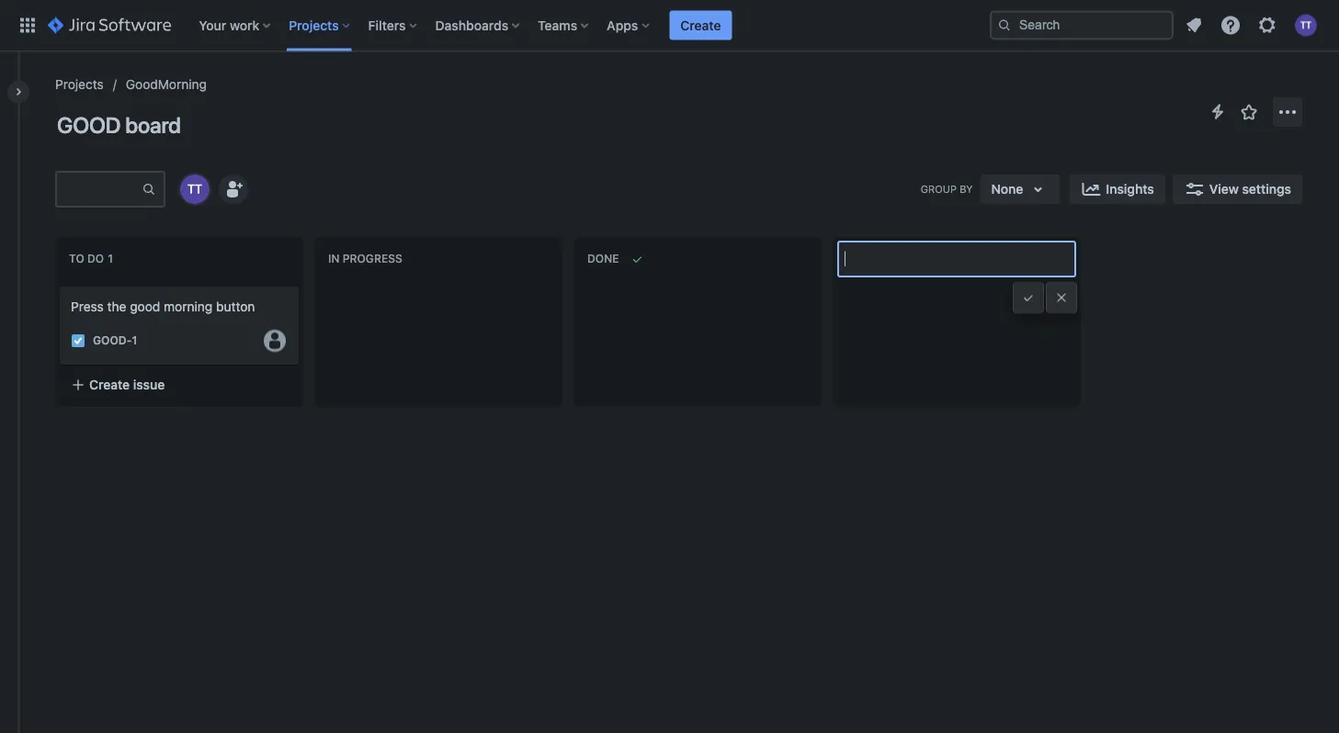 Task type: vqa. For each thing, say whether or not it's contained in the screenshot.
Star GOOD board icon
yes



Task type: describe. For each thing, give the bounding box(es) containing it.
issue
[[133, 377, 165, 392]]

star good board image
[[1239, 101, 1261, 123]]

by
[[960, 183, 973, 195]]

projects link
[[55, 74, 104, 96]]

good-1
[[93, 334, 137, 347]]

task image
[[71, 334, 86, 348]]

Search field
[[990, 11, 1174, 40]]

your work
[[199, 17, 260, 33]]

good
[[130, 299, 160, 314]]

terry turtle image
[[180, 175, 210, 204]]

do
[[87, 253, 104, 265]]

insights button
[[1070, 175, 1166, 204]]

projects for projects popup button
[[289, 17, 339, 33]]

insights
[[1107, 182, 1155, 197]]

work
[[230, 17, 260, 33]]

your work button
[[193, 11, 278, 40]]

good board
[[57, 112, 181, 138]]

apps
[[607, 17, 638, 33]]

search image
[[998, 18, 1012, 33]]

more image
[[1277, 101, 1299, 123]]

filters button
[[363, 11, 424, 40]]

notifications image
[[1183, 14, 1206, 36]]

button
[[216, 299, 255, 314]]

goodmorning
[[126, 77, 207, 92]]

progress
[[343, 253, 403, 265]]

to
[[69, 253, 84, 265]]

the
[[107, 299, 126, 314]]

morning
[[164, 299, 213, 314]]

apps button
[[602, 11, 657, 40]]



Task type: locate. For each thing, give the bounding box(es) containing it.
insights image
[[1081, 178, 1103, 200]]

0 vertical spatial create
[[681, 17, 721, 33]]

to do
[[69, 253, 104, 265]]

1 vertical spatial projects
[[55, 77, 104, 92]]

sidebar navigation image
[[0, 74, 40, 110]]

create issue image
[[49, 274, 71, 296]]

done
[[588, 253, 619, 265]]

cancel image
[[1055, 291, 1069, 305]]

appswitcher icon image
[[17, 14, 39, 36]]

dashboards
[[435, 17, 509, 33]]

create for create issue
[[89, 377, 130, 392]]

projects inside popup button
[[289, 17, 339, 33]]

teams
[[538, 17, 578, 33]]

group
[[921, 183, 957, 195]]

0 horizontal spatial projects
[[55, 77, 104, 92]]

teams button
[[533, 11, 596, 40]]

settings
[[1243, 182, 1292, 197]]

view
[[1210, 182, 1239, 197]]

press the good morning button
[[71, 299, 255, 314]]

dashboards button
[[430, 11, 527, 40]]

0 horizontal spatial create
[[89, 377, 130, 392]]

add people image
[[223, 178, 245, 200]]

help image
[[1220, 14, 1242, 36]]

good-1 link
[[93, 333, 137, 349]]

create issue button
[[60, 369, 299, 402]]

projects
[[289, 17, 339, 33], [55, 77, 104, 92]]

jira software image
[[48, 14, 171, 36], [48, 14, 171, 36]]

automations menu button icon image
[[1207, 101, 1229, 123]]

primary element
[[11, 0, 990, 51]]

create issue
[[89, 377, 165, 392]]

Search this board text field
[[57, 173, 142, 206]]

create right apps dropdown button
[[681, 17, 721, 33]]

view settings button
[[1173, 175, 1303, 204]]

create left issue
[[89, 377, 130, 392]]

1 vertical spatial create
[[89, 377, 130, 392]]

settings image
[[1257, 14, 1279, 36]]

confirm image
[[1022, 291, 1036, 305]]

in
[[328, 253, 340, 265]]

projects for "projects" link
[[55, 77, 104, 92]]

to do element
[[69, 253, 117, 266]]

view settings
[[1210, 182, 1292, 197]]

group by
[[921, 183, 973, 195]]

unassigned image
[[264, 330, 286, 352]]

None field
[[840, 243, 1075, 276]]

create button
[[670, 11, 732, 40]]

0 vertical spatial projects
[[289, 17, 339, 33]]

1 horizontal spatial create
[[681, 17, 721, 33]]

good-
[[93, 334, 132, 347]]

press
[[71, 299, 104, 314]]

projects up good
[[55, 77, 104, 92]]

1 horizontal spatial projects
[[289, 17, 339, 33]]

good
[[57, 112, 121, 138]]

projects button
[[283, 11, 357, 40]]

in progress
[[328, 253, 403, 265]]

board
[[125, 112, 181, 138]]

your
[[199, 17, 226, 33]]

goodmorning link
[[126, 74, 207, 96]]

1
[[132, 334, 137, 347]]

create inside primary element
[[681, 17, 721, 33]]

filters
[[368, 17, 406, 33]]

create
[[681, 17, 721, 33], [89, 377, 130, 392]]

projects right work
[[289, 17, 339, 33]]

none button
[[981, 175, 1061, 204]]

none
[[992, 182, 1024, 197]]

banner containing your work
[[0, 0, 1340, 51]]

banner
[[0, 0, 1340, 51]]

your profile and settings image
[[1296, 14, 1318, 36]]

create for create
[[681, 17, 721, 33]]



